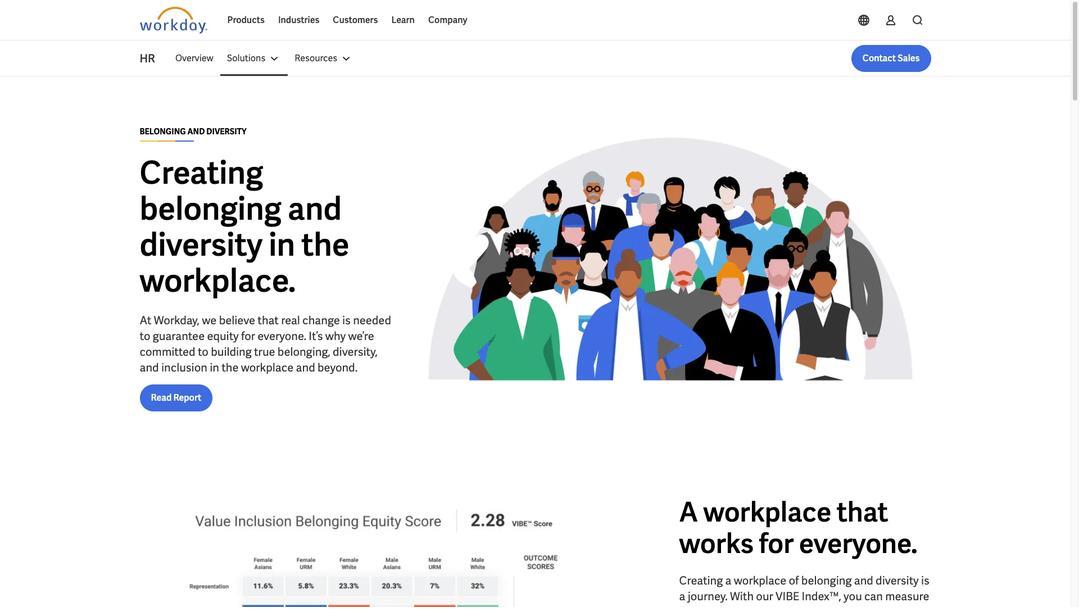 Task type: locate. For each thing, give the bounding box(es) containing it.
vibe
[[776, 589, 800, 604]]

belonging
[[140, 188, 282, 229], [802, 574, 852, 588]]

1 vertical spatial creating
[[680, 574, 723, 588]]

1 horizontal spatial is
[[922, 574, 930, 588]]

and inside "creating belonging and diversity in the workplace."
[[288, 188, 342, 229]]

to down at
[[140, 329, 150, 343]]

1 vertical spatial in
[[210, 360, 219, 375]]

2 vertical spatial to
[[877, 605, 887, 607]]

in inside "creating belonging and diversity in the workplace."
[[269, 224, 295, 265]]

that
[[258, 313, 279, 328], [837, 495, 889, 530]]

to up inclusion
[[198, 345, 209, 359]]

to down can
[[877, 605, 887, 607]]

diversity vibe index image
[[140, 497, 594, 607]]

a left journey.
[[680, 589, 686, 604]]

in
[[269, 224, 295, 265], [210, 360, 219, 375]]

the
[[302, 224, 350, 265], [222, 360, 239, 375]]

industries button
[[272, 7, 326, 34]]

workplace inside a workplace that works for everyone.
[[704, 495, 832, 530]]

and
[[188, 126, 205, 136]]

0 vertical spatial creating
[[140, 152, 263, 193]]

1 horizontal spatial creating
[[680, 574, 723, 588]]

1 vertical spatial a
[[680, 589, 686, 604]]

building
[[211, 345, 252, 359]]

that inside a workplace that works for everyone.
[[837, 495, 889, 530]]

is up why
[[343, 313, 351, 328]]

2 vertical spatial workplace
[[734, 574, 787, 588]]

belonging
[[140, 126, 186, 136]]

sales
[[898, 52, 920, 64]]

0 horizontal spatial belonging
[[140, 188, 282, 229]]

measure
[[886, 589, 930, 604]]

everyone. inside at workday, we believe that real change is needed to guarantee equity for everyone. it's why we're committed to building true belonging, diversity, and inclusion in the workplace and beyond.
[[258, 329, 307, 343]]

0 horizontal spatial in
[[210, 360, 219, 375]]

1 vertical spatial to
[[198, 345, 209, 359]]

for up of
[[760, 526, 794, 561]]

products button
[[221, 7, 272, 34]]

diversity
[[140, 224, 263, 265], [876, 574, 919, 588]]

1 vertical spatial everyone.
[[800, 526, 918, 561]]

beyond.
[[318, 360, 358, 375]]

list
[[169, 45, 932, 72]]

1 horizontal spatial to
[[198, 345, 209, 359]]

diversity inside "creating belonging and diversity in the workplace."
[[140, 224, 263, 265]]

creating down and
[[140, 152, 263, 193]]

0 vertical spatial everyone.
[[258, 329, 307, 343]]

workplace inside at workday, we believe that real change is needed to guarantee equity for everyone. it's why we're committed to building true belonging, diversity, and inclusion in the workplace and beyond.
[[241, 360, 294, 375]]

0 vertical spatial diversity
[[140, 224, 263, 265]]

1 vertical spatial workplace
[[704, 495, 832, 530]]

creating up journey.
[[680, 574, 723, 588]]

1 horizontal spatial a
[[726, 574, 732, 588]]

is for a workplace that works for everyone.
[[922, 574, 930, 588]]

0 horizontal spatial creating
[[140, 152, 263, 193]]

0 horizontal spatial a
[[680, 589, 686, 604]]

everyone. inside a workplace that works for everyone.
[[800, 526, 918, 561]]

hiring
[[762, 605, 791, 607]]

1 vertical spatial belonging
[[802, 574, 852, 588]]

creating belonging and diversity in the workplace.
[[140, 152, 350, 301]]

workday,
[[154, 313, 200, 328]]

0 horizontal spatial is
[[343, 313, 351, 328]]

0 vertical spatial the
[[302, 224, 350, 265]]

overview
[[175, 52, 214, 64]]

0 vertical spatial in
[[269, 224, 295, 265]]

0 horizontal spatial diversity
[[140, 224, 263, 265]]

committed
[[140, 345, 196, 359]]

works
[[680, 526, 754, 561]]

menu
[[169, 45, 360, 72]]

0 horizontal spatial for
[[241, 329, 255, 343]]

a
[[680, 495, 699, 530]]

1 horizontal spatial the
[[302, 224, 350, 265]]

creating for a
[[680, 574, 723, 588]]

overview link
[[169, 45, 220, 72]]

0 horizontal spatial everyone.
[[258, 329, 307, 343]]

read report
[[151, 392, 201, 404]]

industries
[[278, 14, 320, 26]]

read
[[151, 392, 172, 404]]

we
[[202, 313, 217, 328]]

everything
[[680, 605, 734, 607]]

0 vertical spatial that
[[258, 313, 279, 328]]

1 horizontal spatial everyone.
[[800, 526, 918, 561]]

go to the homepage image
[[140, 7, 207, 34]]

for
[[241, 329, 255, 343], [760, 526, 794, 561]]

1 horizontal spatial for
[[760, 526, 794, 561]]

to inside creating a workplace of belonging and diversity is a journey. with our vibe index™, you can measure everything from hiring and promotions to yo
[[877, 605, 887, 607]]

creating inside "creating belonging and diversity in the workplace."
[[140, 152, 263, 193]]

is up measure
[[922, 574, 930, 588]]

1 vertical spatial for
[[760, 526, 794, 561]]

1 horizontal spatial that
[[837, 495, 889, 530]]

resources button
[[288, 45, 360, 72]]

a up with
[[726, 574, 732, 588]]

at workday, we believe that real change is needed to guarantee equity for everyone. it's why we're committed to building true belonging, diversity, and inclusion in the workplace and beyond.
[[140, 313, 391, 375]]

0 vertical spatial workplace
[[241, 360, 294, 375]]

1 vertical spatial that
[[837, 495, 889, 530]]

0 horizontal spatial that
[[258, 313, 279, 328]]

hr
[[140, 51, 155, 66]]

0 horizontal spatial the
[[222, 360, 239, 375]]

0 vertical spatial is
[[343, 313, 351, 328]]

to
[[140, 329, 150, 343], [198, 345, 209, 359], [877, 605, 887, 607]]

1 horizontal spatial diversity
[[876, 574, 919, 588]]

0 vertical spatial for
[[241, 329, 255, 343]]

1 horizontal spatial in
[[269, 224, 295, 265]]

for inside a workplace that works for everyone.
[[760, 526, 794, 561]]

contact sales
[[863, 52, 920, 64]]

0 vertical spatial belonging
[[140, 188, 282, 229]]

is inside at workday, we believe that real change is needed to guarantee equity for everyone. it's why we're committed to building true belonging, diversity, and inclusion in the workplace and beyond.
[[343, 313, 351, 328]]

is for creating belonging and diversity in the workplace.
[[343, 313, 351, 328]]

everyone.
[[258, 329, 307, 343], [800, 526, 918, 561]]

2 horizontal spatial to
[[877, 605, 887, 607]]

1 vertical spatial the
[[222, 360, 239, 375]]

and
[[288, 188, 342, 229], [140, 360, 159, 375], [296, 360, 315, 375], [855, 574, 874, 588], [794, 605, 813, 607]]

creating
[[140, 152, 263, 193], [680, 574, 723, 588]]

the inside "creating belonging and diversity in the workplace."
[[302, 224, 350, 265]]

is inside creating a workplace of belonging and diversity is a journey. with our vibe index™, you can measure everything from hiring and promotions to yo
[[922, 574, 930, 588]]

needed
[[353, 313, 391, 328]]

guarantee
[[153, 329, 205, 343]]

everyone. down 'real' at the bottom left of page
[[258, 329, 307, 343]]

1 vertical spatial diversity
[[876, 574, 919, 588]]

is
[[343, 313, 351, 328], [922, 574, 930, 588]]

workplace inside creating a workplace of belonging and diversity is a journey. with our vibe index™, you can measure everything from hiring and promotions to yo
[[734, 574, 787, 588]]

1 vertical spatial is
[[922, 574, 930, 588]]

that inside at workday, we believe that real change is needed to guarantee equity for everyone. it's why we're committed to building true belonging, diversity, and inclusion in the workplace and beyond.
[[258, 313, 279, 328]]

for down believe
[[241, 329, 255, 343]]

workplace
[[241, 360, 294, 375], [704, 495, 832, 530], [734, 574, 787, 588]]

1 horizontal spatial belonging
[[802, 574, 852, 588]]

belonging inside creating a workplace of belonging and diversity is a journey. with our vibe index™, you can measure everything from hiring and promotions to yo
[[802, 574, 852, 588]]

creating inside creating a workplace of belonging and diversity is a journey. with our vibe index™, you can measure everything from hiring and promotions to yo
[[680, 574, 723, 588]]

customers
[[333, 14, 378, 26]]

0 horizontal spatial to
[[140, 329, 150, 343]]

solutions
[[227, 52, 266, 64]]

a
[[726, 574, 732, 588], [680, 589, 686, 604]]

everyone. up you
[[800, 526, 918, 561]]

creating for belonging
[[140, 152, 263, 193]]

in inside at workday, we believe that real change is needed to guarantee equity for everyone. it's why we're committed to building true belonging, diversity, and inclusion in the workplace and beyond.
[[210, 360, 219, 375]]



Task type: describe. For each thing, give the bounding box(es) containing it.
contact sales link
[[852, 45, 932, 72]]

you
[[844, 589, 863, 604]]

report
[[173, 392, 201, 404]]

can
[[865, 589, 884, 604]]

believe
[[219, 313, 255, 328]]

the inside at workday, we believe that real change is needed to guarantee equity for everyone. it's why we're committed to building true belonging, diversity, and inclusion in the workplace and beyond.
[[222, 360, 239, 375]]

real
[[281, 313, 300, 328]]

equity
[[207, 329, 239, 343]]

our
[[757, 589, 774, 604]]

a workplace that works for everyone.
[[680, 495, 918, 561]]

from
[[736, 605, 760, 607]]

belonging inside "creating belonging and diversity in the workplace."
[[140, 188, 282, 229]]

learn
[[392, 14, 415, 26]]

belonging,
[[278, 345, 331, 359]]

company button
[[422, 7, 474, 34]]

we're
[[348, 329, 374, 343]]

journey.
[[688, 589, 728, 604]]

diversity inside creating a workplace of belonging and diversity is a journey. with our vibe index™, you can measure everything from hiring and promotions to yo
[[876, 574, 919, 588]]

it's
[[309, 329, 323, 343]]

learn button
[[385, 7, 422, 34]]

of
[[789, 574, 800, 588]]

change
[[303, 313, 340, 328]]

inclusion
[[161, 360, 207, 375]]

belonging and diversity
[[140, 126, 247, 136]]

read report link
[[140, 384, 213, 411]]

solutions button
[[220, 45, 288, 72]]

promotions
[[815, 605, 874, 607]]

why
[[326, 329, 346, 343]]

creating a workplace of belonging and diversity is a journey. with our vibe index™, you can measure everything from hiring and promotions to yo
[[680, 574, 930, 607]]

workplace.
[[140, 260, 296, 301]]

belonging, diversity and inclusion solutions image
[[410, 94, 932, 443]]

customers button
[[326, 7, 385, 34]]

for inside at workday, we believe that real change is needed to guarantee equity for everyone. it's why we're committed to building true belonging, diversity, and inclusion in the workplace and beyond.
[[241, 329, 255, 343]]

list containing overview
[[169, 45, 932, 72]]

at
[[140, 313, 152, 328]]

contact
[[863, 52, 897, 64]]

menu containing overview
[[169, 45, 360, 72]]

company
[[429, 14, 468, 26]]

hr link
[[140, 51, 169, 66]]

0 vertical spatial a
[[726, 574, 732, 588]]

products
[[228, 14, 265, 26]]

diversity
[[207, 126, 247, 136]]

with
[[731, 589, 754, 604]]

0 vertical spatial to
[[140, 329, 150, 343]]

true
[[254, 345, 275, 359]]

index™,
[[802, 589, 842, 604]]

diversity,
[[333, 345, 378, 359]]

resources
[[295, 52, 338, 64]]



Task type: vqa. For each thing, say whether or not it's contained in the screenshot.
promotions
yes



